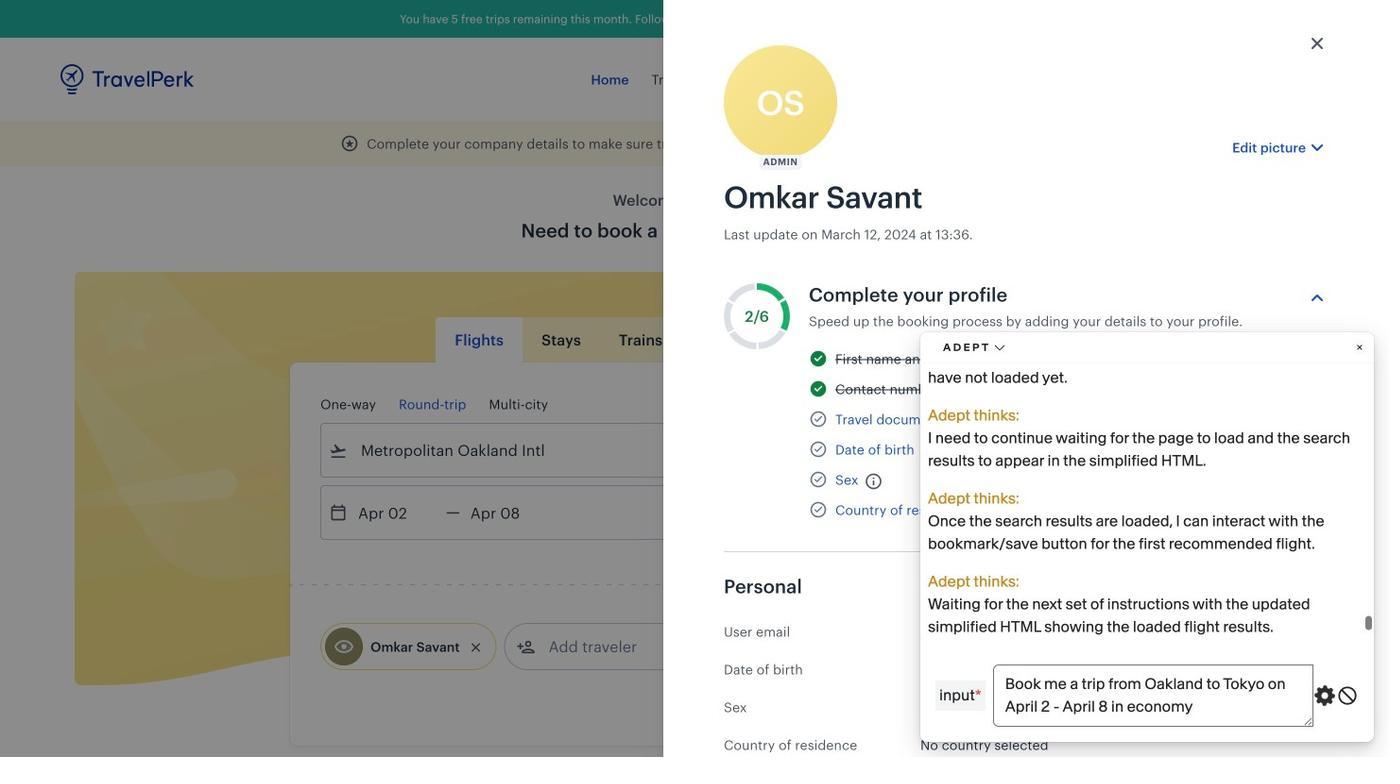 Task type: describe. For each thing, give the bounding box(es) containing it.
Return text field
[[460, 487, 558, 540]]

Depart text field
[[348, 487, 446, 540]]

To search field
[[747, 436, 1043, 466]]



Task type: locate. For each thing, give the bounding box(es) containing it.
From search field
[[348, 436, 645, 466]]

Add traveler search field
[[535, 632, 732, 663]]



Task type: vqa. For each thing, say whether or not it's contained in the screenshot.
'add first traveler' search box
no



